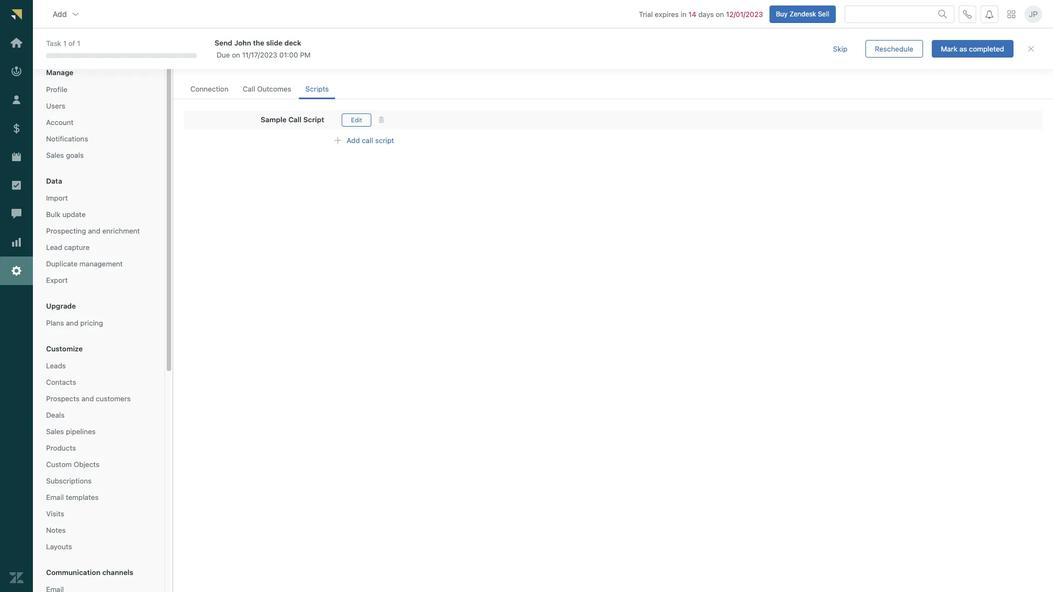 Task type: locate. For each thing, give the bounding box(es) containing it.
mark as completed button
[[932, 40, 1014, 58]]

mark
[[941, 44, 958, 53]]

reschedule
[[875, 44, 914, 53]]

connection
[[190, 85, 228, 93]]

add inside add button
[[53, 9, 67, 18]]

add
[[53, 9, 67, 18], [347, 136, 360, 145]]

1 vertical spatial add
[[347, 136, 360, 145]]

notes
[[46, 526, 66, 535]]

leads
[[215, 59, 233, 68]]

outcomes
[[257, 85, 291, 93]]

1 vertical spatial sales
[[46, 427, 64, 436]]

export
[[46, 276, 68, 285]]

scripts link
[[299, 80, 335, 99]]

1 left of
[[63, 39, 66, 48]]

1 vertical spatial call
[[243, 85, 255, 93]]

and inside prospecting and enrichment link
[[88, 227, 100, 235]]

0 vertical spatial on
[[716, 10, 724, 18]]

on
[[716, 10, 724, 18], [232, 50, 240, 59]]

0 vertical spatial add
[[53, 9, 67, 18]]

plans and pricing
[[46, 319, 103, 327]]

search image
[[939, 10, 947, 18]]

sales pipelines
[[46, 427, 96, 436]]

account
[[46, 118, 73, 127]]

sales down deals
[[46, 427, 64, 436]]

on right the days
[[716, 10, 724, 18]]

script
[[303, 115, 324, 124]]

1 horizontal spatial on
[[716, 10, 724, 18]]

duplicate management
[[46, 259, 123, 268]]

lead
[[46, 243, 62, 252]]

2 sales from the top
[[46, 427, 64, 436]]

2 vertical spatial call
[[288, 115, 302, 124]]

14
[[689, 10, 696, 18]]

and
[[218, 41, 240, 56], [234, 59, 247, 68], [88, 227, 100, 235], [66, 319, 78, 327], [81, 394, 94, 403]]

on right the 'due'
[[232, 50, 240, 59]]

jp button
[[1025, 5, 1042, 23]]

prospects
[[46, 394, 80, 403]]

task 1 of 1
[[46, 39, 80, 48]]

1 horizontal spatial add
[[347, 136, 360, 145]]

1 sales from the top
[[46, 151, 64, 160]]

and down bulk update link
[[88, 227, 100, 235]]

and down contacts link
[[81, 394, 94, 403]]

from
[[306, 59, 322, 68]]

None field
[[62, 41, 149, 51]]

pm
[[300, 50, 311, 59]]

users
[[46, 101, 65, 110]]

call left your
[[184, 59, 196, 68]]

in
[[681, 10, 687, 18]]

sales left goals
[[46, 151, 64, 160]]

sales for sales goals
[[46, 151, 64, 160]]

sales for sales pipelines
[[46, 427, 64, 436]]

email templates link
[[42, 490, 156, 505]]

profile link
[[42, 82, 156, 97]]

contacts link
[[42, 375, 156, 390]]

add call script button
[[324, 132, 403, 149]]

pipelines
[[66, 427, 96, 436]]

leads
[[46, 361, 66, 370]]

1 right of
[[77, 39, 80, 48]]

11/17/2023
[[242, 50, 277, 59]]

subscriptions link
[[42, 474, 156, 488]]

add for add call script
[[347, 136, 360, 145]]

call
[[184, 59, 196, 68], [243, 85, 255, 93], [288, 115, 302, 124]]

export link
[[42, 273, 156, 288]]

prospects and customers
[[46, 394, 131, 403]]

deals
[[46, 411, 65, 420]]

notifications link
[[42, 132, 156, 146]]

prospecting and enrichment link
[[42, 224, 156, 238]]

import link
[[42, 191, 156, 205]]

0 horizontal spatial 1
[[63, 39, 66, 48]]

contacts
[[249, 59, 278, 68]]

sales goals
[[46, 151, 84, 160]]

0 horizontal spatial on
[[232, 50, 240, 59]]

call outcomes
[[243, 85, 291, 93]]

email templates
[[46, 493, 99, 502]]

call left outcomes
[[243, 85, 255, 93]]

add inside add call script button
[[347, 136, 360, 145]]

and for text
[[218, 41, 240, 56]]

0 vertical spatial call
[[184, 59, 196, 68]]

cancel image
[[1027, 44, 1036, 53]]

and up leads
[[218, 41, 240, 56]]

edit button
[[342, 113, 372, 126]]

and for customers
[[81, 394, 94, 403]]

skip button
[[824, 40, 857, 58]]

objects
[[74, 460, 99, 469]]

0 horizontal spatial call
[[184, 59, 196, 68]]

channels
[[102, 568, 133, 577]]

add button
[[44, 3, 89, 25]]

and inside the plans and pricing link
[[66, 319, 78, 327]]

manage
[[46, 68, 73, 77]]

send john the slide deck due on 11/17/2023 01:00 pm
[[215, 38, 311, 59]]

prospecting and enrichment
[[46, 227, 140, 235]]

add left call at the top left of page
[[347, 136, 360, 145]]

send john the slide deck link
[[215, 38, 804, 48]]

0 horizontal spatial add
[[53, 9, 67, 18]]

add left chevron down icon
[[53, 9, 67, 18]]

1 horizontal spatial 1
[[77, 39, 80, 48]]

edit
[[351, 116, 362, 123]]

sales pipelines link
[[42, 425, 156, 439]]

calls image
[[963, 10, 972, 18]]

and right plans
[[66, 319, 78, 327]]

due
[[217, 50, 230, 59]]

layouts
[[46, 542, 72, 551]]

profile
[[46, 85, 67, 94]]

0 vertical spatial sales
[[46, 151, 64, 160]]

1 vertical spatial on
[[232, 50, 240, 59]]

zendesk
[[790, 10, 816, 18]]

zendesk products image
[[1008, 10, 1015, 18]]

and inside prospects and customers link
[[81, 394, 94, 403]]

capture
[[64, 243, 90, 252]]

communication channels
[[46, 568, 133, 577]]

call left script
[[288, 115, 302, 124]]

custom objects
[[46, 460, 99, 469]]

and right leads
[[234, 59, 247, 68]]



Task type: describe. For each thing, give the bounding box(es) containing it.
import
[[46, 194, 68, 202]]

bulk update link
[[42, 207, 156, 222]]

pricing
[[80, 319, 103, 327]]

custom objects link
[[42, 457, 156, 472]]

visits
[[46, 510, 64, 518]]

script
[[375, 136, 394, 145]]

bulk update
[[46, 210, 86, 219]]

goals
[[66, 151, 84, 160]]

add call script
[[347, 136, 394, 145]]

layouts link
[[42, 540, 156, 554]]

mark as completed
[[941, 44, 1004, 53]]

prospecting
[[46, 227, 86, 235]]

prospects and customers link
[[42, 392, 156, 406]]

products
[[46, 444, 76, 453]]

trial
[[639, 10, 653, 18]]

1 horizontal spatial call
[[243, 85, 255, 93]]

leads link
[[42, 359, 156, 373]]

learn
[[340, 59, 359, 68]]

slide
[[266, 38, 283, 47]]

01:00
[[279, 50, 298, 59]]

about
[[361, 59, 380, 68]]

add image
[[333, 136, 342, 145]]

expires
[[655, 10, 679, 18]]

of
[[68, 39, 75, 48]]

customize
[[46, 345, 83, 353]]

skip
[[833, 44, 848, 53]]

connection link
[[184, 80, 235, 99]]

duplicate
[[46, 259, 77, 268]]

buy zendesk sell button
[[769, 5, 836, 23]]

buy
[[776, 10, 788, 18]]

account link
[[42, 115, 156, 130]]

trash image
[[378, 117, 384, 123]]

email
[[46, 493, 64, 502]]

bell image
[[985, 10, 994, 18]]

and for pricing
[[66, 319, 78, 327]]

contacts
[[46, 378, 76, 387]]

customers
[[96, 394, 131, 403]]

sales goals link
[[42, 148, 156, 162]]

lead capture link
[[42, 240, 156, 255]]

users link
[[42, 99, 156, 113]]

subscriptions
[[46, 477, 92, 485]]

on inside send john the slide deck due on 11/17/2023 01:00 pm
[[232, 50, 240, 59]]

deals link
[[42, 408, 156, 422]]

upgrade
[[46, 302, 76, 311]]

voice and text call your leads and contacts directly from sell. learn about
[[184, 41, 382, 68]]

call outcomes link
[[236, 80, 298, 99]]

as
[[960, 44, 967, 53]]

call inside voice and text call your leads and contacts directly from sell. learn about
[[184, 59, 196, 68]]

update
[[62, 210, 86, 219]]

1 1 from the left
[[63, 39, 66, 48]]

completed
[[969, 44, 1004, 53]]

sample call script
[[261, 115, 324, 124]]

2 1 from the left
[[77, 39, 80, 48]]

products link
[[42, 441, 156, 455]]

zendesk image
[[9, 571, 24, 585]]

trial expires in 14 days on 12/01/2023
[[639, 10, 763, 18]]

reschedule button
[[866, 40, 923, 58]]

2 horizontal spatial call
[[288, 115, 302, 124]]

plans and pricing link
[[42, 316, 156, 330]]

visits link
[[42, 507, 156, 521]]

jp
[[1029, 9, 1038, 19]]

task
[[46, 39, 61, 48]]

notifications
[[46, 134, 88, 143]]

bulk
[[46, 210, 60, 219]]

scripts
[[305, 85, 329, 93]]

and for enrichment
[[88, 227, 100, 235]]

enrichment
[[102, 227, 140, 235]]

deck
[[284, 38, 301, 47]]

sell.
[[324, 59, 338, 68]]

communication
[[46, 568, 100, 577]]

templates
[[66, 493, 99, 502]]

send
[[215, 38, 232, 47]]

your
[[198, 59, 213, 68]]

duplicate management link
[[42, 257, 156, 271]]

voice
[[184, 41, 215, 56]]

data
[[46, 177, 62, 185]]

notes link
[[42, 523, 156, 538]]

chevron down image
[[71, 10, 80, 18]]

management
[[79, 259, 123, 268]]

12/01/2023
[[726, 10, 763, 18]]

buy zendesk sell
[[776, 10, 829, 18]]

add for add
[[53, 9, 67, 18]]

sell
[[818, 10, 829, 18]]

john
[[234, 38, 251, 47]]

text
[[242, 41, 266, 56]]



Task type: vqa. For each thing, say whether or not it's contained in the screenshot.
Subscriptions link
yes



